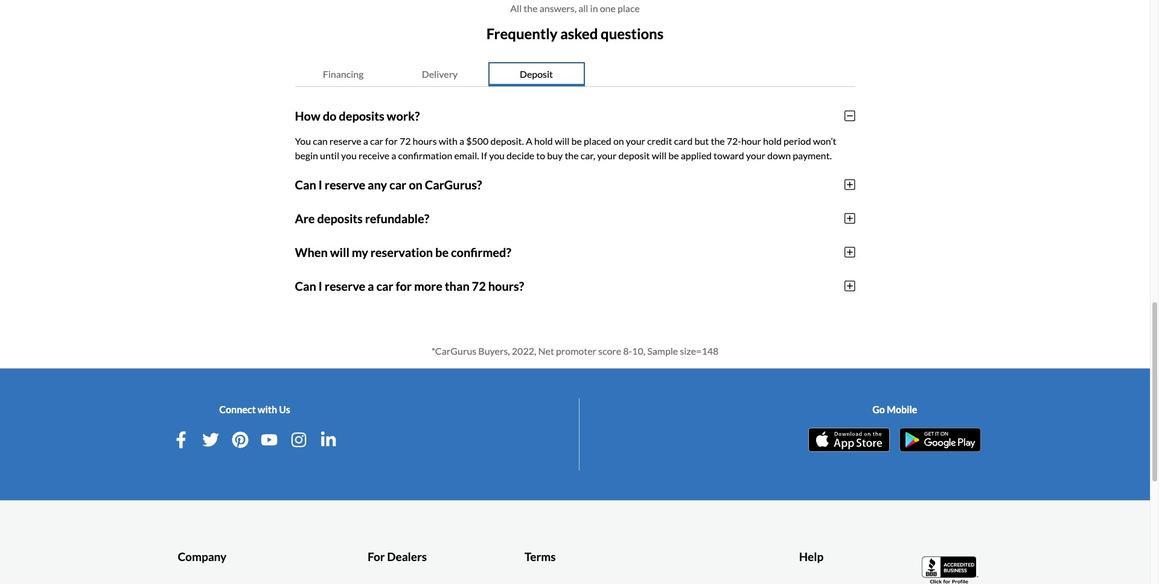 Task type: vqa. For each thing, say whether or not it's contained in the screenshot.
bottom by
no



Task type: locate. For each thing, give the bounding box(es) containing it.
you
[[341, 150, 357, 161], [489, 150, 505, 161]]

will inside dropdown button
[[330, 245, 350, 260]]

i for can i reserve any car on cargurus?
[[319, 177, 322, 192]]

minus square image
[[845, 110, 856, 122]]

confirmed?
[[451, 245, 511, 260]]

be inside dropdown button
[[435, 245, 449, 260]]

can
[[295, 177, 316, 192], [295, 279, 316, 293]]

reserve up until in the top left of the page
[[330, 135, 362, 147]]

for dealers
[[368, 550, 427, 564]]

1 can from the top
[[295, 177, 316, 192]]

72 right than
[[472, 279, 486, 293]]

go mobile
[[873, 404, 918, 415]]

plus square image inside can i reserve any car on cargurus? dropdown button
[[845, 179, 856, 191]]

car down reservation
[[377, 279, 394, 293]]

0 vertical spatial will
[[555, 135, 570, 147]]

1 horizontal spatial will
[[555, 135, 570, 147]]

1 vertical spatial plus square image
[[845, 280, 856, 292]]

0 horizontal spatial with
[[258, 404, 277, 415]]

all
[[510, 2, 522, 14]]

$500
[[466, 135, 489, 147]]

tab list
[[295, 62, 856, 87]]

sample
[[648, 345, 678, 357]]

car right any
[[390, 177, 407, 192]]

0 vertical spatial plus square image
[[845, 179, 856, 191]]

for left more
[[396, 279, 412, 293]]

for
[[368, 550, 385, 564]]

all the answers, all in one place
[[510, 2, 640, 14]]

deposit
[[619, 150, 650, 161]]

can down begin
[[295, 177, 316, 192]]

click for the bbb business review of this auto listing service in cambridge ma image
[[922, 556, 980, 585]]

0 horizontal spatial you
[[341, 150, 357, 161]]

1 horizontal spatial with
[[439, 135, 458, 147]]

receive
[[359, 150, 390, 161]]

will down credit
[[652, 150, 667, 161]]

connect
[[219, 404, 256, 415]]

1 vertical spatial for
[[396, 279, 412, 293]]

hold up down
[[763, 135, 782, 147]]

on down 'confirmation'
[[409, 177, 423, 192]]

deposits right are
[[317, 211, 363, 226]]

1 vertical spatial car
[[390, 177, 407, 192]]

with
[[439, 135, 458, 147], [258, 404, 277, 415]]

2 plus square image from the top
[[845, 212, 856, 225]]

hour
[[742, 135, 762, 147]]

1 horizontal spatial the
[[565, 150, 579, 161]]

reserve down my
[[325, 279, 366, 293]]

2 can from the top
[[295, 279, 316, 293]]

reserve inside you can reserve a car for 72 hours with a $500 deposit. a hold will be placed on your credit card but the 72-hour hold period won't begin until you receive a confirmation email. if you decide to buy the car, your deposit will be applied toward your down payment.
[[330, 135, 362, 147]]

the right all on the top of the page
[[524, 2, 538, 14]]

on inside dropdown button
[[409, 177, 423, 192]]

plus square image inside are deposits refundable? dropdown button
[[845, 212, 856, 225]]

i down "when" on the left
[[319, 279, 322, 293]]

you right if at the top left of the page
[[489, 150, 505, 161]]

2 vertical spatial car
[[377, 279, 394, 293]]

1 vertical spatial deposits
[[317, 211, 363, 226]]

1 plus square image from the top
[[845, 246, 856, 258]]

72 inside you can reserve a car for 72 hours with a $500 deposit. a hold will be placed on your credit card but the 72-hour hold period won't begin until you receive a confirmation email. if you decide to buy the car, your deposit will be applied toward your down payment.
[[400, 135, 411, 147]]

when will my reservation be confirmed? button
[[295, 235, 856, 269]]

reserve for can i reserve a car for more than 72 hours?
[[325, 279, 366, 293]]

pinterest image
[[232, 432, 249, 449]]

i down until in the top left of the page
[[319, 177, 322, 192]]

0 horizontal spatial on
[[409, 177, 423, 192]]

toward
[[714, 150, 745, 161]]

buy
[[547, 150, 563, 161]]

1 vertical spatial plus square image
[[845, 212, 856, 225]]

facebook image
[[173, 432, 190, 449]]

72 left hours
[[400, 135, 411, 147]]

how do deposits work?
[[295, 109, 420, 123]]

be down card
[[669, 150, 679, 161]]

delivery
[[422, 68, 458, 80]]

a down my
[[368, 279, 374, 293]]

plus square image
[[845, 246, 856, 258], [845, 280, 856, 292]]

a inside can i reserve a car for more than 72 hours? dropdown button
[[368, 279, 374, 293]]

1 horizontal spatial hold
[[763, 135, 782, 147]]

2 horizontal spatial your
[[746, 150, 766, 161]]

1 vertical spatial i
[[319, 279, 322, 293]]

1 horizontal spatial you
[[489, 150, 505, 161]]

plus square image for can i reserve any car on cargurus?
[[845, 179, 856, 191]]

payment.
[[793, 150, 832, 161]]

2 i from the top
[[319, 279, 322, 293]]

hold
[[534, 135, 553, 147], [763, 135, 782, 147]]

are deposits refundable?
[[295, 211, 429, 226]]

0 vertical spatial for
[[385, 135, 398, 147]]

2 vertical spatial reserve
[[325, 279, 366, 293]]

will left my
[[330, 245, 350, 260]]

deposits
[[339, 109, 385, 123], [317, 211, 363, 226]]

applied
[[681, 150, 712, 161]]

terms
[[525, 550, 556, 564]]

2 plus square image from the top
[[845, 280, 856, 292]]

a
[[526, 135, 533, 147]]

0 vertical spatial i
[[319, 177, 322, 192]]

promoter
[[556, 345, 597, 357]]

i for can i reserve a car for more than 72 hours?
[[319, 279, 322, 293]]

car inside you can reserve a car for 72 hours with a $500 deposit. a hold will be placed on your credit card but the 72-hour hold period won't begin until you receive a confirmation email. if you decide to buy the car, your deposit will be applied toward your down payment.
[[370, 135, 384, 147]]

car up receive
[[370, 135, 384, 147]]

financing
[[323, 68, 364, 80]]

on inside you can reserve a car for 72 hours with a $500 deposit. a hold will be placed on your credit card but the 72-hour hold period won't begin until you receive a confirmation email. if you decide to buy the car, your deposit will be applied toward your down payment.
[[614, 135, 624, 147]]

won't
[[813, 135, 837, 147]]

connect with us
[[219, 404, 290, 415]]

the
[[524, 2, 538, 14], [711, 135, 725, 147], [565, 150, 579, 161]]

0 horizontal spatial will
[[330, 245, 350, 260]]

go
[[873, 404, 885, 415]]

0 vertical spatial reserve
[[330, 135, 362, 147]]

0 vertical spatial be
[[572, 135, 582, 147]]

your down placed
[[597, 150, 617, 161]]

size=148
[[680, 345, 719, 357]]

0 vertical spatial plus square image
[[845, 246, 856, 258]]

for up receive
[[385, 135, 398, 147]]

more
[[414, 279, 443, 293]]

refundable?
[[365, 211, 429, 226]]

how do deposits work? button
[[295, 99, 856, 133]]

can inside can i reserve a car for more than 72 hours? dropdown button
[[295, 279, 316, 293]]

be up more
[[435, 245, 449, 260]]

will up buy
[[555, 135, 570, 147]]

can i reserve any car on cargurus?
[[295, 177, 482, 192]]

1 vertical spatial on
[[409, 177, 423, 192]]

1 vertical spatial can
[[295, 279, 316, 293]]

for inside dropdown button
[[396, 279, 412, 293]]

be
[[572, 135, 582, 147], [669, 150, 679, 161], [435, 245, 449, 260]]

the right but
[[711, 135, 725, 147]]

1 vertical spatial reserve
[[325, 177, 366, 192]]

0 vertical spatial can
[[295, 177, 316, 192]]

a up email.
[[460, 135, 465, 147]]

frequently
[[487, 25, 558, 42]]

plus square image
[[845, 179, 856, 191], [845, 212, 856, 225]]

score
[[599, 345, 622, 357]]

you right until in the top left of the page
[[341, 150, 357, 161]]

2 vertical spatial be
[[435, 245, 449, 260]]

your up deposit
[[626, 135, 646, 147]]

when will my reservation be confirmed?
[[295, 245, 511, 260]]

0 vertical spatial car
[[370, 135, 384, 147]]

reserve left any
[[325, 177, 366, 192]]

0 horizontal spatial the
[[524, 2, 538, 14]]

for inside you can reserve a car for 72 hours with a $500 deposit. a hold will be placed on your credit card but the 72-hour hold period won't begin until you receive a confirmation email. if you decide to buy the car, your deposit will be applied toward your down payment.
[[385, 135, 398, 147]]

72
[[400, 135, 411, 147], [472, 279, 486, 293]]

1 vertical spatial will
[[652, 150, 667, 161]]

be up car,
[[572, 135, 582, 147]]

8-
[[623, 345, 632, 357]]

the left car,
[[565, 150, 579, 161]]

0 horizontal spatial hold
[[534, 135, 553, 147]]

your down hour
[[746, 150, 766, 161]]

a up receive
[[363, 135, 368, 147]]

with left us
[[258, 404, 277, 415]]

with right hours
[[439, 135, 458, 147]]

for for 72
[[385, 135, 398, 147]]

0 vertical spatial 72
[[400, 135, 411, 147]]

can down "when" on the left
[[295, 279, 316, 293]]

plus square image inside when will my reservation be confirmed? dropdown button
[[845, 246, 856, 258]]

72-
[[727, 135, 742, 147]]

a
[[363, 135, 368, 147], [460, 135, 465, 147], [392, 150, 396, 161], [368, 279, 374, 293]]

1 horizontal spatial on
[[614, 135, 624, 147]]

0 horizontal spatial be
[[435, 245, 449, 260]]

0 vertical spatial deposits
[[339, 109, 385, 123]]

2 horizontal spatial the
[[711, 135, 725, 147]]

hold right a
[[534, 135, 553, 147]]

are
[[295, 211, 315, 226]]

1 horizontal spatial 72
[[472, 279, 486, 293]]

1 plus square image from the top
[[845, 179, 856, 191]]

1 vertical spatial 72
[[472, 279, 486, 293]]

will
[[555, 135, 570, 147], [652, 150, 667, 161], [330, 245, 350, 260]]

0 vertical spatial on
[[614, 135, 624, 147]]

us
[[279, 404, 290, 415]]

you can reserve a car for 72 hours with a $500 deposit. a hold will be placed on your credit card but the 72-hour hold period won't begin until you receive a confirmation email. if you decide to buy the car, your deposit will be applied toward your down payment.
[[295, 135, 837, 161]]

begin
[[295, 150, 318, 161]]

can i reserve a car for more than 72 hours? button
[[295, 269, 856, 303]]

on
[[614, 135, 624, 147], [409, 177, 423, 192]]

deposit
[[520, 68, 553, 80]]

deposits right do
[[339, 109, 385, 123]]

2 vertical spatial will
[[330, 245, 350, 260]]

plus square image inside can i reserve a car for more than 72 hours? dropdown button
[[845, 280, 856, 292]]

plus square image for are deposits refundable?
[[845, 212, 856, 225]]

1 i from the top
[[319, 177, 322, 192]]

1 vertical spatial be
[[669, 150, 679, 161]]

for
[[385, 135, 398, 147], [396, 279, 412, 293]]

can inside can i reserve any car on cargurus? dropdown button
[[295, 177, 316, 192]]

can for can i reserve any car on cargurus?
[[295, 177, 316, 192]]

reserve
[[330, 135, 362, 147], [325, 177, 366, 192], [325, 279, 366, 293]]

until
[[320, 150, 339, 161]]

twitter image
[[202, 432, 219, 449]]

0 vertical spatial with
[[439, 135, 458, 147]]

10,
[[632, 345, 646, 357]]

youtube image
[[261, 432, 278, 449]]

0 horizontal spatial 72
[[400, 135, 411, 147]]

can
[[313, 135, 328, 147]]

i
[[319, 177, 322, 192], [319, 279, 322, 293]]

1 hold from the left
[[534, 135, 553, 147]]

1 vertical spatial with
[[258, 404, 277, 415]]

are deposits refundable? button
[[295, 202, 856, 235]]

*cargurus buyers, 2022, net promoter score 8-10, sample size=148
[[432, 345, 719, 357]]

on right placed
[[614, 135, 624, 147]]

when
[[295, 245, 328, 260]]

deposits inside how do deposits work? dropdown button
[[339, 109, 385, 123]]



Task type: describe. For each thing, give the bounding box(es) containing it.
frequently asked questions
[[487, 25, 664, 42]]

placed
[[584, 135, 612, 147]]

one
[[600, 2, 616, 14]]

2 horizontal spatial be
[[669, 150, 679, 161]]

place
[[618, 2, 640, 14]]

*cargurus
[[432, 345, 477, 357]]

how
[[295, 109, 321, 123]]

hours?
[[488, 279, 524, 293]]

questions
[[601, 25, 664, 42]]

download on the app store image
[[809, 428, 890, 452]]

plus square image for when will my reservation be confirmed?
[[845, 246, 856, 258]]

2 horizontal spatial will
[[652, 150, 667, 161]]

cargurus?
[[425, 177, 482, 192]]

with inside you can reserve a car for 72 hours with a $500 deposit. a hold will be placed on your credit card but the 72-hour hold period won't begin until you receive a confirmation email. if you decide to buy the car, your deposit will be applied toward your down payment.
[[439, 135, 458, 147]]

email.
[[454, 150, 479, 161]]

reserve for can i reserve any car on cargurus?
[[325, 177, 366, 192]]

answers,
[[540, 2, 577, 14]]

if
[[481, 150, 487, 161]]

down
[[768, 150, 791, 161]]

1 horizontal spatial your
[[626, 135, 646, 147]]

all
[[579, 2, 589, 14]]

car,
[[581, 150, 596, 161]]

buyers,
[[479, 345, 510, 357]]

can i reserve any car on cargurus? button
[[295, 168, 856, 202]]

0 vertical spatial the
[[524, 2, 538, 14]]

deposit tab
[[488, 62, 585, 86]]

2 hold from the left
[[763, 135, 782, 147]]

do
[[323, 109, 337, 123]]

any
[[368, 177, 387, 192]]

can for can i reserve a car for more than 72 hours?
[[295, 279, 316, 293]]

1 you from the left
[[341, 150, 357, 161]]

dealers
[[387, 550, 427, 564]]

credit
[[647, 135, 672, 147]]

reservation
[[371, 245, 433, 260]]

work?
[[387, 109, 420, 123]]

for for more
[[396, 279, 412, 293]]

mobile
[[887, 404, 918, 415]]

plus square image for can i reserve a car for more than 72 hours?
[[845, 280, 856, 292]]

0 horizontal spatial your
[[597, 150, 617, 161]]

asked
[[561, 25, 598, 42]]

72 inside dropdown button
[[472, 279, 486, 293]]

2 you from the left
[[489, 150, 505, 161]]

my
[[352, 245, 368, 260]]

1 horizontal spatial be
[[572, 135, 582, 147]]

2022,
[[512, 345, 537, 357]]

a right receive
[[392, 150, 396, 161]]

hours
[[413, 135, 437, 147]]

period
[[784, 135, 812, 147]]

decide
[[507, 150, 535, 161]]

you
[[295, 135, 311, 147]]

reserve for you can reserve a car for 72 hours with a $500 deposit. a hold will be placed on your credit card but the 72-hour hold period won't begin until you receive a confirmation email. if you decide to buy the car, your deposit will be applied toward your down payment.
[[330, 135, 362, 147]]

to
[[537, 150, 546, 161]]

deposits inside are deposits refundable? dropdown button
[[317, 211, 363, 226]]

than
[[445, 279, 470, 293]]

tab list containing financing
[[295, 62, 856, 87]]

card
[[674, 135, 693, 147]]

can i reserve a car for more than 72 hours?
[[295, 279, 524, 293]]

net
[[538, 345, 554, 357]]

instagram image
[[291, 432, 308, 449]]

car for more
[[377, 279, 394, 293]]

help
[[799, 550, 824, 564]]

car for cargurus?
[[390, 177, 407, 192]]

linkedin image
[[320, 432, 337, 449]]

car for 72
[[370, 135, 384, 147]]

2 vertical spatial the
[[565, 150, 579, 161]]

company
[[178, 550, 227, 564]]

get it on google play image
[[900, 428, 982, 452]]

confirmation
[[398, 150, 453, 161]]

but
[[695, 135, 709, 147]]

delivery tab
[[392, 62, 488, 86]]

deposit.
[[491, 135, 524, 147]]

1 vertical spatial the
[[711, 135, 725, 147]]

in
[[590, 2, 598, 14]]

financing tab
[[295, 62, 392, 86]]



